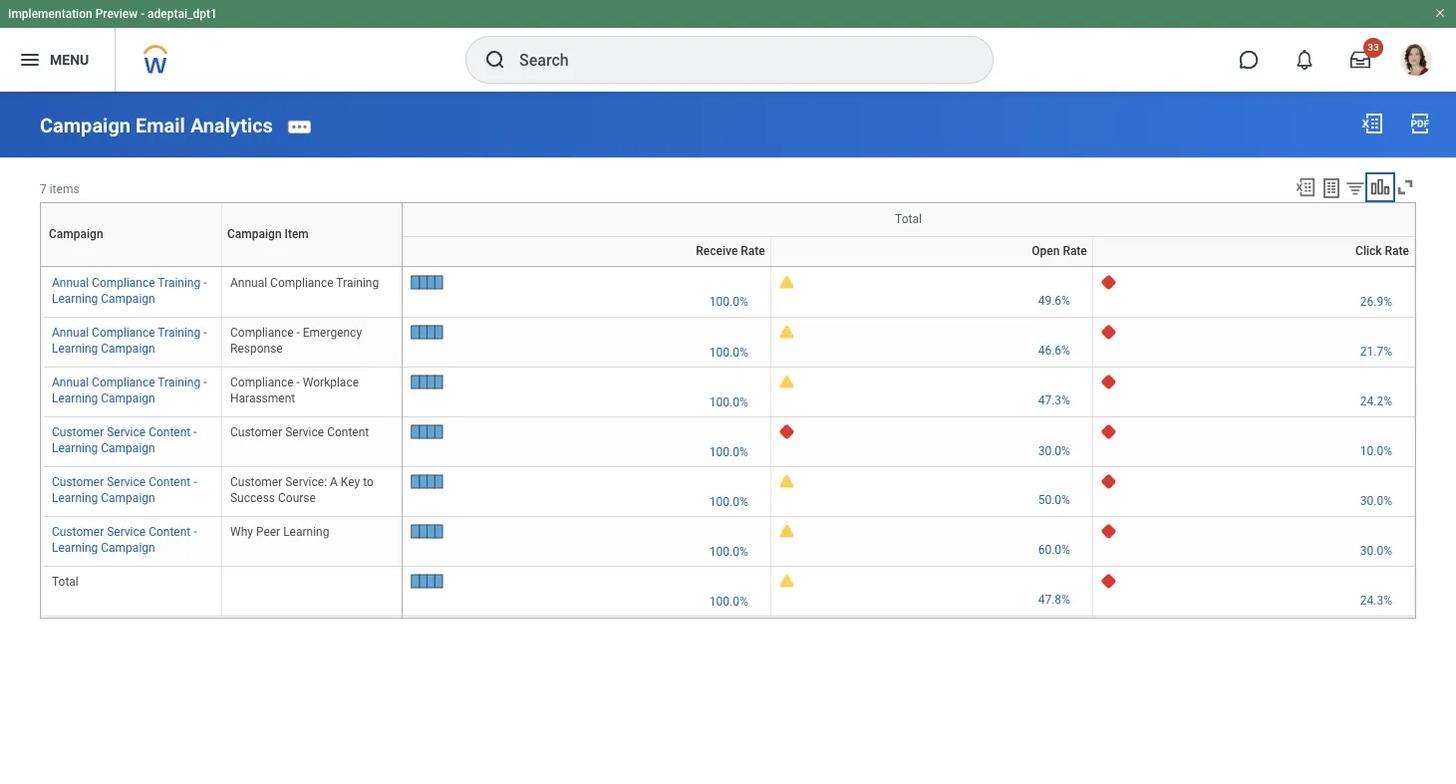 Task type: vqa. For each thing, say whether or not it's contained in the screenshot.


Task type: locate. For each thing, give the bounding box(es) containing it.
4 100.0% button from the top
[[709, 444, 751, 460]]

to
[[363, 476, 374, 490]]

customer service content - learning campaign link for customer service content
[[52, 422, 197, 456]]

1 customer service content - learning campaign from the top
[[52, 426, 197, 456]]

learning for customer service content - learning campaign link related to why peer learning
[[52, 542, 98, 555]]

customer service content
[[230, 426, 369, 440]]

49.6%
[[1038, 294, 1070, 308]]

3 customer service content - learning campaign link from the top
[[52, 522, 197, 555]]

4 100.0% from the top
[[709, 445, 748, 459]]

2 vertical spatial annual compliance training - learning campaign link
[[52, 372, 207, 406]]

100.0% for 60.0%
[[709, 545, 748, 559]]

100.0% button for 30.0%
[[709, 444, 751, 460]]

content for customer service content
[[149, 426, 191, 440]]

2 vertical spatial 30.0% button
[[1360, 543, 1395, 559]]

2 100.0% button from the top
[[709, 344, 751, 360]]

success
[[230, 492, 275, 506]]

7 100.0% button from the top
[[709, 593, 751, 610]]

total - click rate column header
[[1093, 266, 1415, 268]]

export to excel image left export to worksheets icon
[[1295, 176, 1317, 198]]

row element containing receive rate
[[403, 236, 1415, 266]]

21.7%
[[1360, 345, 1392, 359]]

total
[[895, 212, 922, 226], [582, 266, 584, 267], [928, 266, 930, 267], [1250, 266, 1252, 267], [52, 575, 79, 589]]

100.0%
[[709, 295, 748, 309], [709, 345, 748, 359], [709, 395, 748, 409], [709, 445, 748, 459], [709, 495, 748, 509], [709, 545, 748, 559], [709, 594, 748, 608]]

1 annual compliance training - learning campaign link from the top
[[52, 272, 207, 306]]

campaign campaign item
[[130, 266, 315, 267]]

2 vertical spatial customer service content - learning campaign link
[[52, 522, 197, 555]]

3 100.0% button from the top
[[709, 394, 751, 410]]

6 100.0% from the top
[[709, 545, 748, 559]]

0 vertical spatial export to excel image
[[1360, 112, 1384, 136]]

0 vertical spatial customer service content - learning campaign
[[52, 426, 197, 456]]

100.0% for 46.6%
[[709, 345, 748, 359]]

1 vertical spatial 30.0%
[[1360, 495, 1392, 509]]

0 horizontal spatial open
[[931, 266, 933, 267]]

harassment
[[230, 392, 295, 406]]

customer service content - learning campaign
[[52, 426, 197, 456], [52, 476, 197, 506], [52, 526, 197, 555]]

30.0% button up 24.3%
[[1360, 543, 1395, 559]]

implementation
[[8, 7, 92, 21]]

customer service content - learning campaign for customer service content
[[52, 426, 197, 456]]

100.0% for 50.0%
[[709, 495, 748, 509]]

1 vertical spatial customer service content - learning campaign link
[[52, 472, 197, 506]]

100.0% button for 47.8%
[[709, 593, 751, 610]]

0 vertical spatial item
[[285, 227, 309, 241]]

46.6%
[[1038, 344, 1070, 358]]

30.0% up 50.0%
[[1038, 445, 1070, 459]]

1 100.0% button from the top
[[709, 294, 751, 310]]

campaign item
[[227, 227, 309, 241]]

30.0% up 24.3%
[[1360, 544, 1392, 558]]

training for annual compliance training element
[[336, 276, 379, 290]]

- inside menu banner
[[141, 7, 145, 21]]

100.0% for 30.0%
[[709, 445, 748, 459]]

30.0% for 60.0%
[[1360, 544, 1392, 558]]

30.0% button
[[1038, 444, 1073, 460], [1360, 494, 1395, 510], [1360, 543, 1395, 559]]

annual
[[52, 276, 89, 290], [230, 276, 267, 290], [52, 326, 89, 340], [52, 376, 89, 390]]

0 horizontal spatial receive
[[585, 266, 588, 267]]

2 vertical spatial 30.0%
[[1360, 544, 1392, 558]]

training for 2nd annual compliance training - learning campaign link from the bottom of the campaign email analytics main content
[[158, 326, 201, 340]]

row element
[[42, 203, 406, 266], [403, 236, 1415, 266]]

100.0% button
[[709, 294, 751, 310], [709, 344, 751, 360], [709, 394, 751, 410], [709, 444, 751, 460], [709, 494, 751, 510], [709, 544, 751, 560], [709, 593, 751, 610]]

100.0% button for 50.0%
[[709, 494, 751, 510]]

5 100.0% from the top
[[709, 495, 748, 509]]

0 vertical spatial open
[[1032, 244, 1060, 258]]

click
[[1355, 244, 1382, 258], [1253, 266, 1255, 267]]

training
[[158, 276, 201, 290], [336, 276, 379, 290], [158, 326, 201, 340], [158, 376, 201, 390]]

course
[[278, 492, 316, 506]]

1 vertical spatial 30.0% button
[[1360, 494, 1395, 510]]

campaign
[[40, 113, 131, 137], [49, 227, 103, 241], [227, 227, 282, 241], [130, 266, 134, 267], [308, 266, 313, 267], [101, 292, 155, 306], [101, 342, 155, 356], [101, 392, 155, 406], [101, 442, 155, 456], [101, 492, 155, 506], [101, 542, 155, 555]]

3 customer service content - learning campaign from the top
[[52, 526, 197, 555]]

service inside customer service content 'element'
[[285, 426, 324, 440]]

- inside the compliance - emergency response
[[296, 326, 300, 340]]

10.0% button
[[1360, 444, 1395, 460]]

50.0% button
[[1038, 493, 1073, 509]]

0 vertical spatial customer service content - learning campaign link
[[52, 422, 197, 456]]

30.0% button up 50.0%
[[1038, 444, 1073, 460]]

0 vertical spatial annual compliance training - learning campaign
[[52, 276, 207, 306]]

2 customer service content - learning campaign link from the top
[[52, 472, 197, 506]]

30.0% button for 50.0%
[[1360, 494, 1395, 510]]

3 annual compliance training - learning campaign from the top
[[52, 376, 207, 406]]

1 horizontal spatial open
[[1032, 244, 1060, 258]]

learning for annual compliance training - learning campaign link related to annual compliance training
[[52, 292, 98, 306]]

0 vertical spatial receive
[[696, 244, 738, 258]]

1 horizontal spatial item
[[313, 266, 315, 267]]

1 vertical spatial click
[[1253, 266, 1255, 267]]

rate
[[741, 244, 765, 258], [1063, 244, 1087, 258], [1385, 244, 1409, 258], [588, 266, 590, 267], [933, 266, 935, 267], [1255, 266, 1257, 267]]

0 vertical spatial annual compliance training - learning campaign link
[[52, 272, 207, 306]]

annual for 2nd annual compliance training - learning campaign link from the bottom of the campaign email analytics main content
[[52, 326, 89, 340]]

service
[[107, 426, 146, 440], [285, 426, 324, 440], [107, 476, 146, 490], [107, 526, 146, 539]]

customer for why peer learning
[[52, 526, 104, 539]]

profile logan mcneil image
[[1400, 44, 1432, 80]]

0 horizontal spatial click
[[1253, 266, 1255, 267]]

peer
[[256, 526, 280, 539]]

notifications large image
[[1295, 50, 1315, 70]]

receive
[[696, 244, 738, 258], [585, 266, 588, 267]]

1 vertical spatial open
[[931, 266, 933, 267]]

100.0% for 47.8%
[[709, 594, 748, 608]]

47.8% button
[[1038, 592, 1073, 608]]

campaign button
[[130, 266, 135, 267]]

2 customer service content - learning campaign from the top
[[52, 476, 197, 506]]

100.0% button for 47.3%
[[709, 394, 751, 410]]

annual compliance training - learning campaign
[[52, 276, 207, 306], [52, 326, 207, 356], [52, 376, 207, 406]]

export to worksheets image
[[1319, 176, 1343, 200]]

customer service content - learning campaign link for customer service: a key to success course
[[52, 472, 197, 506]]

7 100.0% from the top
[[709, 594, 748, 608]]

1 vertical spatial customer service content - learning campaign
[[52, 476, 197, 506]]

a
[[330, 476, 338, 490]]

2 annual compliance training - learning campaign from the top
[[52, 326, 207, 356]]

workplace
[[303, 376, 359, 390]]

annual compliance training - learning campaign for compliance - workplace harassment
[[52, 376, 207, 406]]

1 annual compliance training - learning campaign from the top
[[52, 276, 207, 306]]

menu banner
[[0, 0, 1456, 92]]

export to excel image for export to worksheets icon
[[1295, 176, 1317, 198]]

preview
[[95, 7, 138, 21]]

response
[[230, 342, 283, 356]]

1 horizontal spatial click
[[1355, 244, 1382, 258]]

compliance
[[92, 276, 155, 290], [270, 276, 333, 290], [92, 326, 155, 340], [230, 326, 294, 340], [92, 376, 155, 390], [230, 376, 294, 390]]

49.6% button
[[1038, 293, 1073, 309]]

analytics
[[190, 113, 273, 137]]

learning for customer service content's customer service content - learning campaign link
[[52, 442, 98, 456]]

100.0% for 49.6%
[[709, 295, 748, 309]]

Search Workday  search field
[[519, 38, 952, 82]]

1 customer service content - learning campaign link from the top
[[52, 422, 197, 456]]

annual for annual compliance training element
[[230, 276, 267, 290]]

export to excel image left view printable version (pdf) image
[[1360, 112, 1384, 136]]

compliance - emergency response element
[[230, 322, 362, 356]]

30.0%
[[1038, 445, 1070, 459], [1360, 495, 1392, 509], [1360, 544, 1392, 558]]

annual compliance training - learning campaign for annual compliance training
[[52, 276, 207, 306]]

2 annual compliance training - learning campaign link from the top
[[52, 322, 207, 356]]

1 vertical spatial export to excel image
[[1295, 176, 1317, 198]]

1 100.0% from the top
[[709, 295, 748, 309]]

content
[[149, 426, 191, 440], [327, 426, 369, 440], [149, 476, 191, 490], [149, 526, 191, 539]]

annual compliance training - learning campaign link
[[52, 272, 207, 306], [52, 322, 207, 356], [52, 372, 207, 406]]

item up campaign item button on the top of the page
[[285, 227, 309, 241]]

6 100.0% button from the top
[[709, 544, 751, 560]]

3 annual compliance training - learning campaign link from the top
[[52, 372, 207, 406]]

learning
[[52, 292, 98, 306], [52, 342, 98, 356], [52, 392, 98, 406], [52, 442, 98, 456], [52, 492, 98, 506], [283, 526, 329, 539], [52, 542, 98, 555]]

100.0% button for 46.6%
[[709, 344, 751, 360]]

2 100.0% from the top
[[709, 345, 748, 359]]

receive inside the row element
[[696, 244, 738, 258]]

1 horizontal spatial export to excel image
[[1360, 112, 1384, 136]]

item up annual compliance training element
[[313, 266, 315, 267]]

0 vertical spatial 30.0% button
[[1038, 444, 1073, 460]]

service for customer service content
[[107, 426, 146, 440]]

0 horizontal spatial export to excel image
[[1295, 176, 1317, 198]]

toolbar
[[1286, 176, 1416, 202]]

customer service content - learning campaign for why peer learning
[[52, 526, 197, 555]]

customer inside the customer service: a key to success course
[[230, 476, 282, 490]]

customer service content - learning campaign link
[[52, 422, 197, 456], [52, 472, 197, 506], [52, 522, 197, 555]]

5 100.0% button from the top
[[709, 494, 751, 510]]

customer
[[52, 426, 104, 440], [230, 426, 282, 440], [52, 476, 104, 490], [230, 476, 282, 490], [52, 526, 104, 539]]

0 horizontal spatial item
[[285, 227, 309, 241]]

total - receive rate total - open rate total - click rate
[[582, 266, 1257, 267]]

item
[[285, 227, 309, 241], [313, 266, 315, 267]]

click rate
[[1355, 244, 1409, 258]]

annual compliance training - learning campaign link for compliance - workplace harassment
[[52, 372, 207, 406]]

total - receive rate button
[[582, 266, 591, 267]]

learning for annual compliance training - learning campaign link related to compliance - workplace harassment
[[52, 392, 98, 406]]

content for why peer learning
[[149, 526, 191, 539]]

-
[[141, 7, 145, 21], [584, 266, 584, 267], [930, 266, 931, 267], [1252, 266, 1253, 267], [203, 276, 207, 290], [203, 326, 207, 340], [296, 326, 300, 340], [203, 376, 207, 390], [296, 376, 300, 390], [194, 426, 197, 440], [194, 476, 197, 490], [194, 526, 197, 539]]

1 vertical spatial annual compliance training - learning campaign link
[[52, 322, 207, 356]]

2 vertical spatial customer service content - learning campaign
[[52, 526, 197, 555]]

1 vertical spatial annual compliance training - learning campaign
[[52, 326, 207, 356]]

- inside compliance - workplace harassment
[[296, 376, 300, 390]]

30.0% button down 10.0% button at the bottom right of the page
[[1360, 494, 1395, 510]]

3 100.0% from the top
[[709, 395, 748, 409]]

total element
[[52, 571, 79, 589]]

service for why peer learning
[[107, 526, 146, 539]]

1 horizontal spatial receive
[[696, 244, 738, 258]]

open
[[1032, 244, 1060, 258], [931, 266, 933, 267]]

10.0%
[[1360, 445, 1392, 459]]

30.0% down 10.0% button at the bottom right of the page
[[1360, 495, 1392, 509]]

2 vertical spatial annual compliance training - learning campaign
[[52, 376, 207, 406]]

export to excel image
[[1360, 112, 1384, 136], [1295, 176, 1317, 198]]



Task type: describe. For each thing, give the bounding box(es) containing it.
compliance for annual compliance training - learning campaign link related to compliance - workplace harassment
[[92, 376, 155, 390]]

21.7% button
[[1360, 344, 1395, 360]]

inbox large image
[[1350, 50, 1370, 70]]

compliance for 2nd annual compliance training - learning campaign link from the bottom of the campaign email analytics main content
[[92, 326, 155, 340]]

key
[[341, 476, 360, 490]]

60.0% button
[[1038, 542, 1073, 558]]

emergency
[[303, 326, 362, 340]]

annual for annual compliance training - learning campaign link related to annual compliance training
[[52, 276, 89, 290]]

service for customer service: a key to success course
[[107, 476, 146, 490]]

46.6% button
[[1038, 343, 1073, 359]]

customer inside 'element'
[[230, 426, 282, 440]]

row element containing campaign
[[42, 203, 406, 266]]

33
[[1368, 42, 1379, 53]]

view printable version (pdf) image
[[1408, 112, 1432, 136]]

customer service: a key to success course
[[230, 476, 374, 506]]

26.9% button
[[1360, 294, 1395, 310]]

100.0% for 47.3%
[[709, 395, 748, 409]]

33 button
[[1338, 38, 1383, 82]]

campaign item button
[[308, 266, 315, 267]]

0 vertical spatial click
[[1355, 244, 1382, 258]]

24.2%
[[1360, 395, 1392, 409]]

24.3%
[[1360, 594, 1392, 608]]

compliance inside compliance - workplace harassment
[[230, 376, 294, 390]]

100.0% button for 60.0%
[[709, 544, 751, 560]]

select to filter grid data image
[[1344, 177, 1366, 198]]

0 vertical spatial 30.0%
[[1038, 445, 1070, 459]]

justify image
[[18, 48, 42, 72]]

30.0% for 50.0%
[[1360, 495, 1392, 509]]

close environment banner image
[[1434, 7, 1446, 19]]

items
[[50, 182, 79, 196]]

1 vertical spatial item
[[313, 266, 315, 267]]

training for annual compliance training - learning campaign link related to annual compliance training
[[158, 276, 201, 290]]

annual compliance training
[[230, 276, 379, 290]]

compliance - workplace harassment element
[[230, 372, 359, 406]]

why peer learning element
[[230, 522, 329, 539]]

compliance inside the compliance - emergency response
[[230, 326, 294, 340]]

fullscreen image
[[1394, 176, 1416, 198]]

annual for annual compliance training - learning campaign link related to compliance - workplace harassment
[[52, 376, 89, 390]]

customer for customer service: a key to success course
[[52, 476, 104, 490]]

customer service content element
[[230, 422, 369, 440]]

customer service content - learning campaign for customer service: a key to success course
[[52, 476, 197, 506]]

implementation preview -   adeptai_dpt1
[[8, 7, 217, 21]]

content inside 'element'
[[327, 426, 369, 440]]

1 vertical spatial receive
[[585, 266, 588, 267]]

export to excel image for view printable version (pdf) image
[[1360, 112, 1384, 136]]

customer service: a key to success course element
[[230, 472, 374, 506]]

menu button
[[0, 28, 115, 92]]

open rate
[[1032, 244, 1087, 258]]

campaign email analytics link
[[40, 113, 273, 137]]

7 items
[[40, 182, 79, 196]]

24.2% button
[[1360, 394, 1395, 410]]

service:
[[285, 476, 327, 490]]

learning for customer service: a key to success course's customer service content - learning campaign link
[[52, 492, 98, 506]]

customer for customer service content
[[52, 426, 104, 440]]

adeptai_dpt1
[[148, 7, 217, 21]]

30.0% button for 60.0%
[[1360, 543, 1395, 559]]

compliance for annual compliance training element
[[270, 276, 333, 290]]

toolbar inside campaign email analytics main content
[[1286, 176, 1416, 202]]

24.3% button
[[1360, 593, 1395, 609]]

7
[[40, 182, 47, 196]]

47.8%
[[1038, 593, 1070, 607]]

compliance for annual compliance training - learning campaign link related to annual compliance training
[[92, 276, 155, 290]]

why peer learning
[[230, 526, 329, 539]]

menu
[[50, 51, 89, 67]]

campaign email analytics
[[40, 113, 273, 137]]

47.3%
[[1038, 394, 1070, 408]]

email
[[136, 113, 185, 137]]

expand/collapse chart image
[[1369, 176, 1391, 198]]

compliance - emergency response
[[230, 326, 362, 356]]

26.9%
[[1360, 295, 1392, 309]]

content for customer service: a key to success course
[[149, 476, 191, 490]]

total - open rate column header
[[771, 266, 1093, 268]]

search image
[[483, 48, 507, 72]]

60.0%
[[1038, 543, 1070, 557]]

open inside the row element
[[1032, 244, 1060, 258]]

item inside the row element
[[285, 227, 309, 241]]

100.0% button for 49.6%
[[709, 294, 751, 310]]

annual compliance training - learning campaign link for annual compliance training
[[52, 272, 207, 306]]

training for annual compliance training - learning campaign link related to compliance - workplace harassment
[[158, 376, 201, 390]]

receive rate
[[696, 244, 765, 258]]

compliance - workplace harassment
[[230, 376, 359, 406]]

campaign email analytics main content
[[0, 92, 1456, 637]]

47.3% button
[[1038, 393, 1073, 409]]

customer service content - learning campaign link for why peer learning
[[52, 522, 197, 555]]

annual compliance training element
[[230, 272, 379, 290]]

50.0%
[[1038, 494, 1070, 507]]

learning for 2nd annual compliance training - learning campaign link from the bottom of the campaign email analytics main content
[[52, 342, 98, 356]]

why
[[230, 526, 253, 539]]



